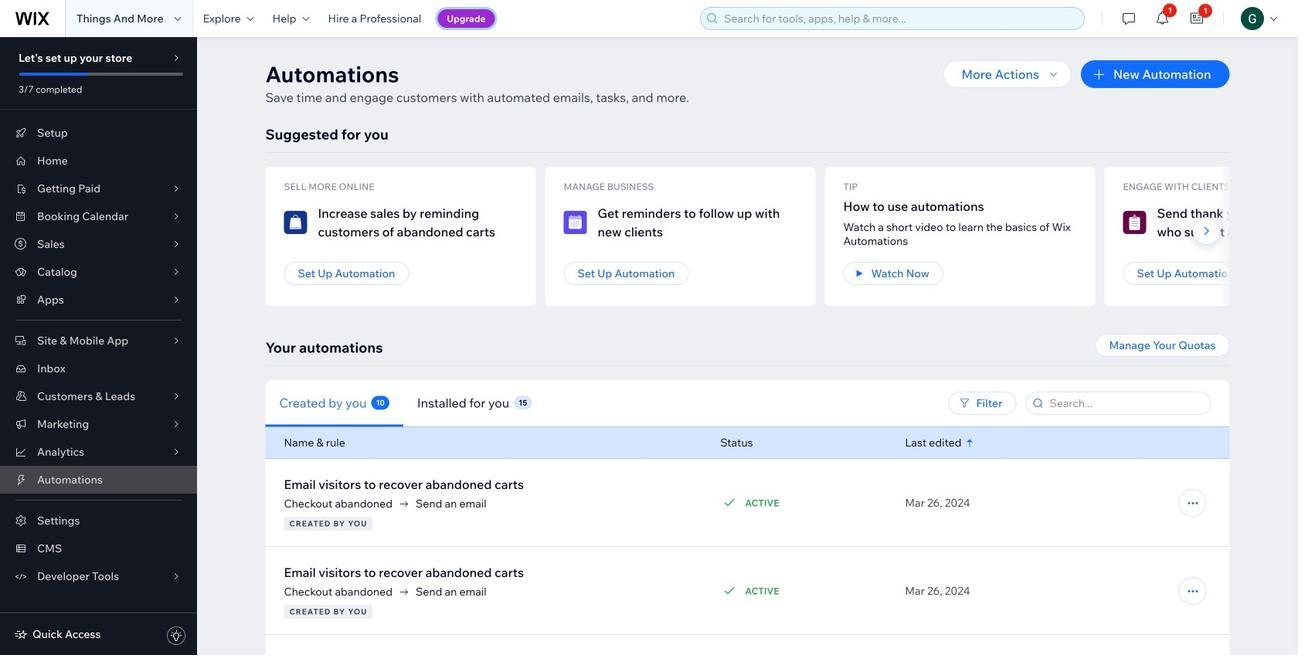 Task type: vqa. For each thing, say whether or not it's contained in the screenshot.
Billing & Payments
no



Task type: describe. For each thing, give the bounding box(es) containing it.
category image
[[564, 211, 587, 234]]



Task type: locate. For each thing, give the bounding box(es) containing it.
category image
[[284, 211, 307, 234], [1124, 211, 1147, 234]]

Search for tools, apps, help & more... field
[[720, 8, 1080, 29]]

1 horizontal spatial category image
[[1124, 211, 1147, 234]]

tab list
[[266, 380, 758, 427]]

list
[[266, 167, 1299, 306]]

1 category image from the left
[[284, 211, 307, 234]]

2 category image from the left
[[1124, 211, 1147, 234]]

0 horizontal spatial category image
[[284, 211, 307, 234]]

Search... field
[[1045, 393, 1206, 414]]

sidebar element
[[0, 37, 197, 656]]



